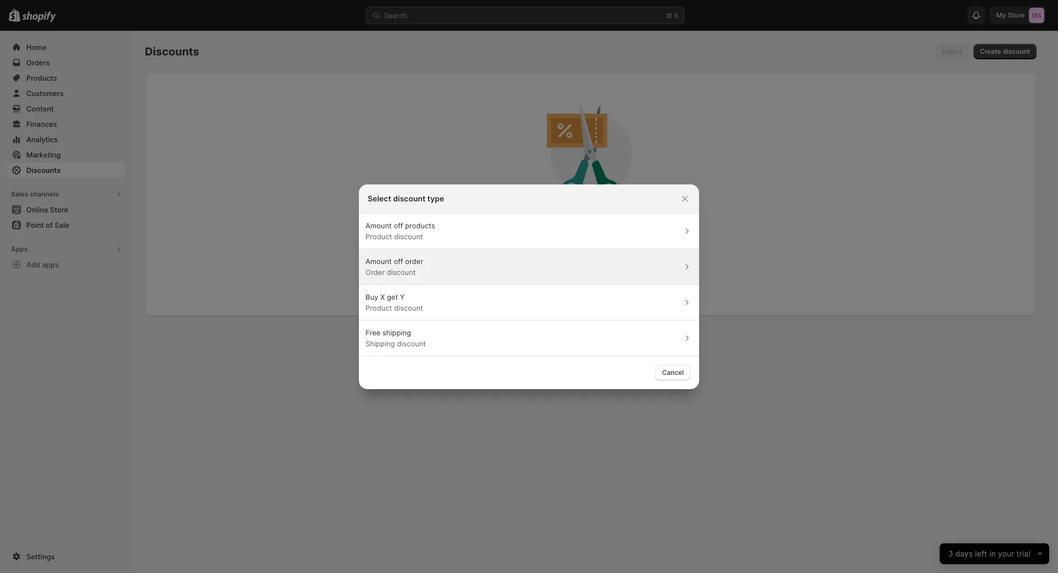 Task type: locate. For each thing, give the bounding box(es) containing it.
free
[[366, 328, 381, 337]]

0 vertical spatial off
[[394, 221, 403, 230]]

at up "."
[[680, 231, 686, 239]]

1 horizontal spatial discounts
[[615, 231, 645, 239]]

at down that
[[658, 239, 664, 248]]

1 amount from the top
[[366, 221, 392, 230]]

1 product from the top
[[366, 232, 392, 241]]

0 horizontal spatial at
[[658, 239, 664, 248]]

1 vertical spatial product
[[366, 303, 392, 312]]

off for order
[[394, 257, 403, 266]]

1 horizontal spatial discounts
[[145, 45, 199, 58]]

⌘
[[666, 11, 673, 20]]

0 vertical spatial product
[[366, 232, 392, 241]]

2 amount from the top
[[366, 257, 392, 266]]

sales
[[11, 190, 28, 198]]

order
[[405, 257, 423, 266]]

amount inside amount off order order discount
[[366, 257, 392, 266]]

discounts
[[615, 231, 645, 239], [582, 239, 612, 248]]

select discount type dialog
[[0, 184, 1059, 389]]

1 vertical spatial at
[[658, 239, 664, 248]]

discount
[[1004, 47, 1031, 55], [393, 194, 426, 203], [519, 231, 546, 239], [394, 232, 423, 241], [387, 268, 416, 277], [394, 303, 423, 312], [397, 339, 426, 348]]

free shipping shipping discount
[[366, 328, 426, 348]]

amount inside amount off products product discount
[[366, 221, 392, 230]]

amount down select
[[366, 221, 392, 230]]

shopify image
[[22, 11, 56, 22]]

products
[[405, 221, 435, 230]]

2 off from the top
[[394, 257, 403, 266]]

off left order
[[394, 257, 403, 266]]

discounts down automatic at top
[[582, 239, 612, 248]]

0 vertical spatial amount
[[366, 221, 392, 230]]

sales channels button
[[7, 187, 125, 202]]

off inside amount off order order discount
[[394, 257, 403, 266]]

amount for order
[[366, 257, 392, 266]]

discounts link
[[7, 163, 125, 178]]

off
[[394, 221, 403, 230], [394, 257, 403, 266]]

add
[[26, 260, 40, 269]]

0 vertical spatial create
[[981, 47, 1002, 55]]

1 off from the top
[[394, 221, 403, 230]]

create discount
[[981, 47, 1031, 55]]

1 vertical spatial off
[[394, 257, 403, 266]]

1 horizontal spatial at
[[680, 231, 686, 239]]

y
[[400, 292, 405, 301]]

amount up order
[[366, 257, 392, 266]]

1 vertical spatial discounts
[[26, 166, 61, 175]]

prices
[[666, 239, 685, 248]]

1 vertical spatial discounts
[[582, 239, 612, 248]]

create for create discount codes and automatic discounts that apply at checkout. you can also use discounts with
[[496, 231, 517, 239]]

select discount type
[[368, 194, 444, 203]]

amount
[[366, 221, 392, 230], [366, 257, 392, 266]]

0 horizontal spatial create
[[496, 231, 517, 239]]

discount inside create discount codes and automatic discounts that apply at checkout. you can also use discounts with
[[519, 231, 546, 239]]

shipping
[[383, 328, 411, 337]]

1 vertical spatial create
[[496, 231, 517, 239]]

product up amount off order order discount
[[366, 232, 392, 241]]

automatic
[[582, 231, 613, 239]]

0 vertical spatial at
[[680, 231, 686, 239]]

off inside amount off products product discount
[[394, 221, 403, 230]]

0 vertical spatial discounts
[[615, 231, 645, 239]]

codes
[[548, 231, 567, 239]]

create inside create discount codes and automatic discounts that apply at checkout. you can also use discounts with
[[496, 231, 517, 239]]

product
[[366, 232, 392, 241], [366, 303, 392, 312]]

create discount button
[[974, 44, 1038, 59]]

1 horizontal spatial create
[[981, 47, 1002, 55]]

0 horizontal spatial discounts
[[582, 239, 612, 248]]

1 vertical spatial amount
[[366, 257, 392, 266]]

discounts up 'with'
[[615, 231, 645, 239]]

product down x
[[366, 303, 392, 312]]

k
[[675, 11, 680, 20]]

type
[[428, 194, 444, 203]]

create inside 'button'
[[981, 47, 1002, 55]]

order
[[366, 268, 385, 277]]

off left products
[[394, 221, 403, 230]]

2 product from the top
[[366, 303, 392, 312]]

create
[[981, 47, 1002, 55], [496, 231, 517, 239]]

add apps
[[26, 260, 59, 269]]

discount inside buy x get y product discount
[[394, 303, 423, 312]]

you
[[528, 239, 540, 248]]

discounts
[[145, 45, 199, 58], [26, 166, 61, 175]]

.
[[685, 239, 687, 248]]

product inside amount off products product discount
[[366, 232, 392, 241]]

at
[[680, 231, 686, 239], [658, 239, 664, 248]]

apps button
[[7, 242, 125, 257]]



Task type: vqa. For each thing, say whether or not it's contained in the screenshot.
the My Store image
no



Task type: describe. For each thing, give the bounding box(es) containing it.
compare at prices link
[[629, 239, 685, 248]]

channels
[[30, 190, 59, 198]]

cancel button
[[656, 365, 691, 380]]

sales channels
[[11, 190, 59, 198]]

that
[[647, 231, 659, 239]]

apps
[[11, 245, 28, 253]]

discount inside amount off order order discount
[[387, 268, 416, 277]]

use
[[569, 239, 580, 248]]

create for create discount
[[981, 47, 1002, 55]]

home link
[[7, 40, 125, 55]]

add apps button
[[7, 257, 125, 272]]

0 horizontal spatial discounts
[[26, 166, 61, 175]]

discount inside free shipping shipping discount
[[397, 339, 426, 348]]

0 vertical spatial discounts
[[145, 45, 199, 58]]

apps
[[42, 260, 59, 269]]

x
[[381, 292, 385, 301]]

settings
[[26, 553, 55, 561]]

cancel
[[663, 368, 684, 377]]

buy x get y product discount
[[366, 292, 423, 312]]

apply
[[661, 231, 678, 239]]

home
[[26, 43, 46, 52]]

get
[[387, 292, 398, 301]]

can
[[541, 239, 553, 248]]

off for products
[[394, 221, 403, 230]]

amount off products product discount
[[366, 221, 435, 241]]

search
[[384, 11, 408, 20]]

product inside buy x get y product discount
[[366, 303, 392, 312]]

with
[[614, 239, 627, 248]]

and
[[569, 231, 580, 239]]

discount inside amount off products product discount
[[394, 232, 423, 241]]

create discount codes and automatic discounts that apply at checkout. you can also use discounts with
[[496, 231, 686, 248]]

also
[[554, 239, 567, 248]]

shipping
[[366, 339, 395, 348]]

compare at prices .
[[629, 239, 687, 248]]

select
[[368, 194, 391, 203]]

⌘ k
[[666, 11, 680, 20]]

amount off order order discount
[[366, 257, 423, 277]]

compare
[[629, 239, 656, 248]]

amount for product
[[366, 221, 392, 230]]

buy
[[366, 292, 379, 301]]

discount inside create discount 'button'
[[1004, 47, 1031, 55]]

at inside create discount codes and automatic discounts that apply at checkout. you can also use discounts with
[[680, 231, 686, 239]]

settings link
[[7, 549, 125, 565]]

checkout.
[[496, 239, 526, 248]]



